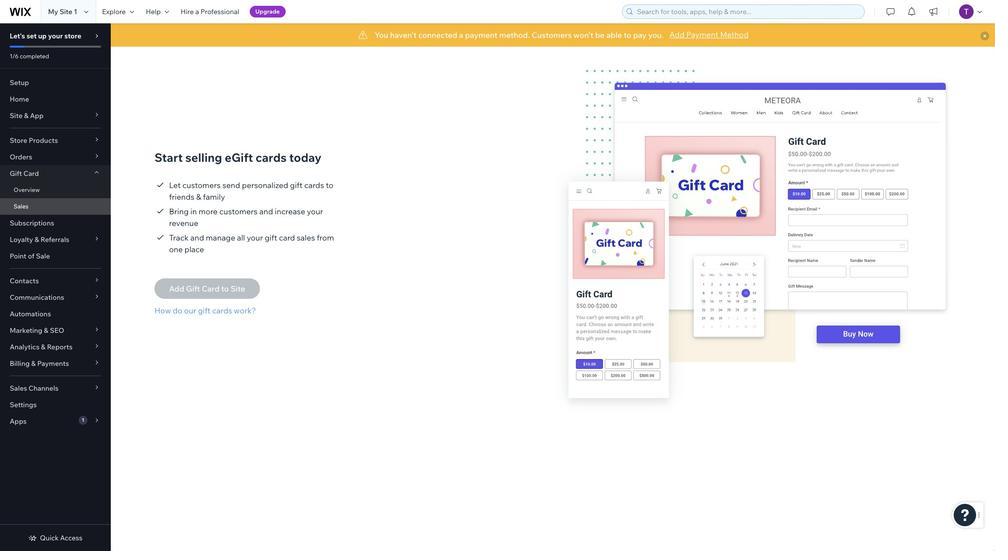 Task type: locate. For each thing, give the bounding box(es) containing it.
method.
[[500, 30, 530, 40]]

1 horizontal spatial to
[[624, 30, 632, 40]]

add payment method link
[[670, 29, 749, 40]]

cards
[[256, 150, 287, 165], [304, 180, 324, 190], [212, 306, 232, 316]]

1 vertical spatial and
[[191, 233, 204, 243]]

& inside dropdown button
[[41, 343, 45, 352]]

0 horizontal spatial site
[[10, 111, 22, 120]]

billing & payments
[[10, 359, 69, 368]]

site
[[60, 7, 72, 16], [10, 111, 22, 120]]

& for seo
[[44, 326, 48, 335]]

marketing & seo
[[10, 326, 64, 335]]

how
[[155, 306, 171, 316]]

home
[[10, 95, 29, 104]]

your inside sidebar element
[[48, 32, 63, 40]]

0 vertical spatial sales
[[14, 203, 28, 210]]

1 inside sidebar element
[[82, 417, 84, 424]]

2 vertical spatial your
[[247, 233, 263, 243]]

0 horizontal spatial 1
[[74, 7, 77, 16]]

gift right "our"
[[198, 306, 211, 316]]

0 horizontal spatial your
[[48, 32, 63, 40]]

0 vertical spatial to
[[624, 30, 632, 40]]

1 horizontal spatial and
[[260, 207, 273, 216]]

be
[[596, 30, 605, 40]]

connected
[[419, 30, 458, 40]]

0 vertical spatial and
[[260, 207, 273, 216]]

cards down the today
[[304, 180, 324, 190]]

& left app
[[24, 111, 28, 120]]

increase
[[275, 207, 305, 216]]

our
[[184, 306, 196, 316]]

your right the all
[[247, 233, 263, 243]]

1 right my
[[74, 7, 77, 16]]

hire
[[181, 7, 194, 16]]

0 vertical spatial gift
[[290, 180, 303, 190]]

work?
[[234, 306, 256, 316]]

store products button
[[0, 132, 111, 149]]

reports
[[47, 343, 73, 352]]

sales for sales
[[14, 203, 28, 210]]

1 vertical spatial 1
[[82, 417, 84, 424]]

sales inside dropdown button
[[10, 384, 27, 393]]

0 vertical spatial a
[[195, 7, 199, 16]]

to
[[624, 30, 632, 40], [326, 180, 334, 190]]

cards left work? on the left bottom of page
[[212, 306, 232, 316]]

hire a professional
[[181, 7, 239, 16]]

&
[[24, 111, 28, 120], [196, 192, 201, 202], [35, 235, 39, 244], [44, 326, 48, 335], [41, 343, 45, 352], [31, 359, 36, 368]]

alert
[[111, 23, 996, 47]]

contacts
[[10, 277, 39, 285]]

gift up increase
[[290, 180, 303, 190]]

my site 1
[[48, 7, 77, 16]]

and up the place
[[191, 233, 204, 243]]

your right "up"
[[48, 32, 63, 40]]

2 horizontal spatial your
[[307, 207, 323, 216]]

overview
[[14, 186, 40, 194]]

0 vertical spatial site
[[60, 7, 72, 16]]

your
[[48, 32, 63, 40], [307, 207, 323, 216], [247, 233, 263, 243]]

0 horizontal spatial cards
[[212, 306, 232, 316]]

let's set up your store
[[10, 32, 81, 40]]

referrals
[[41, 235, 69, 244]]

point of sale
[[10, 252, 50, 261]]

orders button
[[0, 149, 111, 165]]

0 vertical spatial 1
[[74, 7, 77, 16]]

explore
[[102, 7, 126, 16]]

& right the loyalty
[[35, 235, 39, 244]]

customers
[[183, 180, 221, 190], [219, 207, 258, 216]]

1 horizontal spatial cards
[[256, 150, 287, 165]]

1 down settings link
[[82, 417, 84, 424]]

2 horizontal spatial cards
[[304, 180, 324, 190]]

gift inside button
[[198, 306, 211, 316]]

1 vertical spatial to
[[326, 180, 334, 190]]

cards up personalized
[[256, 150, 287, 165]]

a
[[195, 7, 199, 16], [459, 30, 464, 40]]

1 vertical spatial customers
[[219, 207, 258, 216]]

analytics
[[10, 343, 39, 352]]

sales
[[14, 203, 28, 210], [10, 384, 27, 393]]

seo
[[50, 326, 64, 335]]

1 vertical spatial your
[[307, 207, 323, 216]]

gift card
[[10, 169, 39, 178]]

send
[[223, 180, 240, 190]]

setup link
[[0, 74, 111, 91]]

you
[[375, 30, 389, 40]]

0 horizontal spatial a
[[195, 7, 199, 16]]

won't
[[574, 30, 594, 40]]

1 horizontal spatial a
[[459, 30, 464, 40]]

and
[[260, 207, 273, 216], [191, 233, 204, 243]]

Search for tools, apps, help & more... field
[[635, 5, 862, 18]]

orders
[[10, 153, 32, 161]]

site right my
[[60, 7, 72, 16]]

gift left card at the top of the page
[[265, 233, 277, 243]]

& inside popup button
[[31, 359, 36, 368]]

a right 'hire'
[[195, 7, 199, 16]]

& right billing
[[31, 359, 36, 368]]

family
[[203, 192, 225, 202]]

cards inside let customers send personalized gift cards to friends & family bring in more customers and increase your revenue track and manage all your gift card sales from one place
[[304, 180, 324, 190]]

store
[[64, 32, 81, 40]]

0 horizontal spatial to
[[326, 180, 334, 190]]

1 vertical spatial sales
[[10, 384, 27, 393]]

a left payment
[[459, 30, 464, 40]]

1 vertical spatial a
[[459, 30, 464, 40]]

2 vertical spatial cards
[[212, 306, 232, 316]]

0 vertical spatial your
[[48, 32, 63, 40]]

& left family
[[196, 192, 201, 202]]

site & app button
[[0, 107, 111, 124]]

2 vertical spatial gift
[[198, 306, 211, 316]]

my
[[48, 7, 58, 16]]

gift
[[290, 180, 303, 190], [265, 233, 277, 243], [198, 306, 211, 316]]

1 horizontal spatial gift
[[265, 233, 277, 243]]

0 horizontal spatial gift
[[198, 306, 211, 316]]

1
[[74, 7, 77, 16], [82, 417, 84, 424]]

& left the reports
[[41, 343, 45, 352]]

1 vertical spatial site
[[10, 111, 22, 120]]

subscriptions link
[[0, 215, 111, 231]]

site down home
[[10, 111, 22, 120]]

your right increase
[[307, 207, 323, 216]]

0 vertical spatial cards
[[256, 150, 287, 165]]

you haven't connected a payment method. customers won't be able to pay you.
[[375, 30, 664, 40]]

sales down overview
[[14, 203, 28, 210]]

1 horizontal spatial site
[[60, 7, 72, 16]]

subscriptions
[[10, 219, 54, 228]]

completed
[[20, 53, 49, 60]]

upgrade
[[256, 8, 280, 15]]

let customers send personalized gift cards to friends & family bring in more customers and increase your revenue track and manage all your gift card sales from one place
[[169, 180, 334, 254]]

& for referrals
[[35, 235, 39, 244]]

how do our gift cards work? button
[[155, 305, 260, 317]]

place
[[185, 245, 204, 254]]

point
[[10, 252, 26, 261]]

customers up the all
[[219, 207, 258, 216]]

upgrade button
[[250, 6, 286, 18]]

1 horizontal spatial 1
[[82, 417, 84, 424]]

and left increase
[[260, 207, 273, 216]]

loyalty
[[10, 235, 33, 244]]

sales link
[[0, 198, 111, 215]]

1 vertical spatial gift
[[265, 233, 277, 243]]

loyalty & referrals button
[[0, 231, 111, 248]]

haven't
[[390, 30, 417, 40]]

quick
[[40, 534, 59, 543]]

alert containing add payment method
[[111, 23, 996, 47]]

gift card button
[[0, 165, 111, 182]]

customers up family
[[183, 180, 221, 190]]

sales up settings
[[10, 384, 27, 393]]

& left seo
[[44, 326, 48, 335]]

1 vertical spatial cards
[[304, 180, 324, 190]]



Task type: describe. For each thing, give the bounding box(es) containing it.
contacts button
[[0, 273, 111, 289]]

track
[[169, 233, 189, 243]]

a inside alert
[[459, 30, 464, 40]]

& for reports
[[41, 343, 45, 352]]

store products
[[10, 136, 58, 145]]

site inside site & app dropdown button
[[10, 111, 22, 120]]

customers
[[532, 30, 572, 40]]

sale
[[36, 252, 50, 261]]

in
[[191, 207, 197, 216]]

settings link
[[0, 397, 111, 413]]

setup
[[10, 78, 29, 87]]

& for payments
[[31, 359, 36, 368]]

hire a professional link
[[175, 0, 245, 23]]

let's
[[10, 32, 25, 40]]

start
[[155, 150, 183, 165]]

a inside the hire a professional link
[[195, 7, 199, 16]]

channels
[[29, 384, 59, 393]]

communications button
[[0, 289, 111, 306]]

you.
[[649, 30, 664, 40]]

sidebar element
[[0, 23, 111, 551]]

home link
[[0, 91, 111, 107]]

method
[[721, 30, 749, 39]]

quick access button
[[28, 534, 82, 543]]

payment
[[465, 30, 498, 40]]

egift
[[225, 150, 253, 165]]

payments
[[37, 359, 69, 368]]

able
[[607, 30, 623, 40]]

help button
[[140, 0, 175, 23]]

selling
[[186, 150, 222, 165]]

sales channels
[[10, 384, 59, 393]]

sales
[[297, 233, 315, 243]]

marketing & seo button
[[0, 322, 111, 339]]

1/6
[[10, 53, 19, 60]]

store
[[10, 136, 27, 145]]

loyalty & referrals
[[10, 235, 69, 244]]

gift
[[10, 169, 22, 178]]

up
[[38, 32, 47, 40]]

0 horizontal spatial and
[[191, 233, 204, 243]]

point of sale link
[[0, 248, 111, 265]]

communications
[[10, 293, 64, 302]]

all
[[237, 233, 245, 243]]

1 horizontal spatial your
[[247, 233, 263, 243]]

products
[[29, 136, 58, 145]]

from
[[317, 233, 334, 243]]

more
[[199, 207, 218, 216]]

how do our gift cards work?
[[155, 306, 256, 316]]

to inside let customers send personalized gift cards to friends & family bring in more customers and increase your revenue track and manage all your gift card sales from one place
[[326, 180, 334, 190]]

do
[[173, 306, 182, 316]]

& for app
[[24, 111, 28, 120]]

let
[[169, 180, 181, 190]]

automations
[[10, 310, 51, 318]]

one
[[169, 245, 183, 254]]

billing & payments button
[[0, 355, 111, 372]]

settings
[[10, 401, 37, 409]]

cards inside the how do our gift cards work? button
[[212, 306, 232, 316]]

add
[[670, 30, 685, 39]]

card
[[279, 233, 295, 243]]

help
[[146, 7, 161, 16]]

professional
[[201, 7, 239, 16]]

billing
[[10, 359, 30, 368]]

marketing
[[10, 326, 42, 335]]

automations link
[[0, 306, 111, 322]]

to inside alert
[[624, 30, 632, 40]]

2 horizontal spatial gift
[[290, 180, 303, 190]]

quick access
[[40, 534, 82, 543]]

0 vertical spatial customers
[[183, 180, 221, 190]]

today
[[289, 150, 322, 165]]

friends
[[169, 192, 195, 202]]

analytics & reports
[[10, 343, 73, 352]]

app
[[30, 111, 44, 120]]

apps
[[10, 417, 27, 426]]

pay
[[634, 30, 647, 40]]

& inside let customers send personalized gift cards to friends & family bring in more customers and increase your revenue track and manage all your gift card sales from one place
[[196, 192, 201, 202]]

start selling egift cards today
[[155, 150, 322, 165]]

of
[[28, 252, 34, 261]]

site & app
[[10, 111, 44, 120]]

sales for sales channels
[[10, 384, 27, 393]]

revenue
[[169, 218, 198, 228]]

personalized
[[242, 180, 288, 190]]

payment
[[687, 30, 719, 39]]

set
[[27, 32, 37, 40]]



Task type: vqa. For each thing, say whether or not it's contained in the screenshot.
SEARCH FOR TOOLS, APPS, HELP & MORE... field
yes



